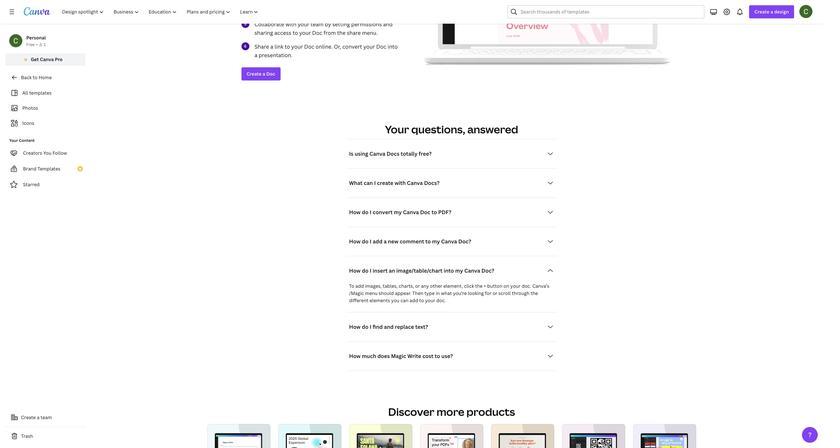 Task type: describe. For each thing, give the bounding box(es) containing it.
trash
[[21, 433, 33, 440]]

write
[[408, 353, 421, 360]]

1 horizontal spatial the
[[475, 283, 483, 289]]

type
[[425, 290, 435, 296]]

appear.
[[395, 290, 412, 296]]

all templates link
[[9, 87, 82, 99]]

collaborate
[[255, 21, 284, 28]]

brand
[[23, 166, 36, 172]]

scroll
[[499, 290, 511, 296]]

how for how much does magic write cost to use?
[[349, 353, 361, 360]]

brand templates
[[23, 166, 60, 172]]

how do i convert my canva doc to pdf? button
[[347, 206, 557, 219]]

find
[[373, 323, 383, 331]]

team inside button
[[41, 415, 52, 421]]

magic write image
[[207, 424, 270, 448]]

canva's
[[533, 283, 550, 289]]

i for convert
[[370, 209, 372, 216]]

pdf editor image
[[420, 424, 483, 448]]

creators you follow
[[23, 150, 67, 156]]

images,
[[365, 283, 382, 289]]

convert inside dropdown button
[[373, 209, 393, 216]]

video editor image
[[349, 424, 412, 448]]

photos
[[22, 105, 38, 111]]

with inside dropdown button
[[395, 179, 406, 187]]

what can i create with canva docs? button
[[347, 176, 557, 190]]

i for find
[[370, 323, 372, 331]]

canva inside is using canva docs totally free? dropdown button
[[370, 150, 386, 157]]

websites image
[[491, 424, 554, 448]]

and inside 'dropdown button'
[[384, 323, 394, 331]]

access
[[274, 29, 292, 36]]

use?
[[442, 353, 453, 360]]

answered
[[468, 122, 519, 136]]

replace
[[395, 323, 414, 331]]

or,
[[334, 43, 341, 50]]

canva inside get canva pro button
[[40, 56, 54, 62]]

starred link
[[5, 178, 85, 191]]

create a doc
[[247, 71, 275, 77]]

insert
[[373, 267, 388, 274]]

much
[[362, 353, 376, 360]]

convert inside "share a link to your doc online. or, convert your doc into a presentation."
[[343, 43, 362, 50]]

+
[[484, 283, 486, 289]]

to inside to add images, tables, charts, or any other element, click the + button on your doc. canva's /magic menu should appear. then type in what you're looking for or scroll through the different elements you can add to your doc.
[[420, 297, 424, 304]]

2 horizontal spatial add
[[410, 297, 418, 304]]

permissions
[[351, 21, 382, 28]]

templates
[[29, 90, 52, 96]]

a for team
[[37, 415, 39, 421]]

•
[[36, 42, 37, 47]]

1 horizontal spatial or
[[493, 290, 498, 296]]

element,
[[444, 283, 463, 289]]

doc down the menu.
[[376, 43, 387, 50]]

your for your questions, answered
[[385, 122, 409, 136]]

click
[[464, 283, 474, 289]]

add inside dropdown button
[[373, 238, 383, 245]]

you
[[391, 297, 400, 304]]

your questions, answered
[[385, 122, 519, 136]]

you're
[[453, 290, 467, 296]]

0 horizontal spatial add
[[356, 283, 364, 289]]

the inside collaborate with your team by setting permissions and sharing access to your doc from the share menu.
[[337, 29, 346, 36]]

setting
[[333, 21, 350, 28]]

create for create a doc
[[247, 71, 262, 77]]

menu.
[[362, 29, 378, 36]]

get canva pro button
[[5, 53, 85, 66]]

into inside 'dropdown button'
[[444, 267, 454, 274]]

menu
[[365, 290, 378, 296]]

create
[[377, 179, 394, 187]]

creators you follow link
[[5, 147, 85, 160]]

canva inside what can i create with canva docs? dropdown button
[[407, 179, 423, 187]]

looking
[[468, 290, 484, 296]]

free
[[26, 42, 35, 47]]

to add images, tables, charts, or any other element, click the + button on your doc. canva's /magic menu should appear. then type in what you're looking for or scroll through the different elements you can add to your doc.
[[349, 283, 550, 304]]

personal
[[26, 35, 46, 41]]

canva inside how do i insert an image/table/chart into my canva doc? 'dropdown button'
[[465, 267, 480, 274]]

get canva pro
[[31, 56, 63, 62]]

create a team
[[21, 415, 52, 421]]

online.
[[316, 43, 333, 50]]

your down type at the bottom of page
[[425, 297, 435, 304]]

how to edit documents using canva docs image
[[423, 0, 673, 65]]

Search search field
[[521, 6, 701, 18]]

an
[[389, 267, 395, 274]]

how much does magic write cost to use?
[[349, 353, 453, 360]]

your content
[[9, 138, 35, 143]]

create a design button
[[750, 5, 795, 18]]

to
[[349, 283, 355, 289]]

free?
[[419, 150, 432, 157]]

different
[[349, 297, 369, 304]]

comment
[[400, 238, 424, 245]]

design
[[775, 9, 789, 15]]

to inside how much does magic write cost to use? dropdown button
[[435, 353, 440, 360]]

doc down presentation.
[[266, 71, 275, 77]]

elements
[[370, 297, 390, 304]]

in
[[436, 290, 440, 296]]

how do i insert an image/table/chart into my canva doc?
[[349, 267, 495, 274]]

content
[[19, 138, 35, 143]]

how for how do i convert my canva doc to pdf?
[[349, 209, 361, 216]]

trash link
[[5, 430, 85, 443]]

through
[[512, 290, 530, 296]]

how do i add a new comment to my canva doc? button
[[347, 235, 557, 248]]

qr code generator image
[[562, 424, 625, 448]]

charts,
[[399, 283, 414, 289]]

0 horizontal spatial doc.
[[437, 297, 446, 304]]

any
[[421, 283, 429, 289]]

then
[[413, 290, 424, 296]]

i for add
[[370, 238, 372, 245]]

docs
[[387, 150, 400, 157]]

does
[[378, 353, 390, 360]]

your right access
[[299, 29, 311, 36]]

a inside dropdown button
[[384, 238, 387, 245]]

to inside "share a link to your doc online. or, convert your doc into a presentation."
[[285, 43, 290, 50]]

create a design
[[755, 9, 789, 15]]

is using canva docs totally free?
[[349, 150, 432, 157]]



Task type: locate. For each thing, give the bounding box(es) containing it.
2 vertical spatial the
[[531, 290, 538, 296]]

photos link
[[9, 102, 82, 114]]

follow
[[53, 150, 67, 156]]

back
[[21, 74, 32, 81]]

a inside dropdown button
[[771, 9, 774, 15]]

1 vertical spatial convert
[[373, 209, 393, 216]]

doc left "from"
[[312, 29, 323, 36]]

how inside how do i insert an image/table/chart into my canva doc? 'dropdown button'
[[349, 267, 361, 274]]

a up trash link
[[37, 415, 39, 421]]

doc
[[312, 29, 323, 36], [304, 43, 315, 50], [376, 43, 387, 50], [266, 71, 275, 77], [420, 209, 431, 216]]

1 vertical spatial add
[[356, 283, 364, 289]]

starred
[[23, 181, 40, 188]]

questions,
[[411, 122, 465, 136]]

my
[[394, 209, 402, 216], [432, 238, 440, 245], [455, 267, 463, 274]]

to down then
[[420, 297, 424, 304]]

0 vertical spatial doc?
[[459, 238, 471, 245]]

a down presentation.
[[263, 71, 265, 77]]

my right comment
[[432, 238, 440, 245]]

1 horizontal spatial create
[[247, 71, 262, 77]]

how much does magic write cost to use? button
[[347, 350, 557, 363]]

to inside collaborate with your team by setting permissions and sharing access to your doc from the share menu.
[[293, 29, 298, 36]]

0 vertical spatial into
[[388, 43, 398, 50]]

4 do from the top
[[362, 323, 369, 331]]

and right find
[[384, 323, 394, 331]]

0 vertical spatial doc.
[[522, 283, 532, 289]]

discover more products
[[388, 405, 515, 419]]

canva inside how do i add a new comment to my canva doc? dropdown button
[[441, 238, 457, 245]]

a inside button
[[37, 415, 39, 421]]

1 horizontal spatial doc?
[[482, 267, 495, 274]]

doc? down how do i convert my canva doc to pdf? dropdown button
[[459, 238, 471, 245]]

magic
[[391, 353, 406, 360]]

canva left pro
[[40, 56, 54, 62]]

or
[[415, 283, 420, 289], [493, 290, 498, 296]]

with
[[286, 21, 297, 28], [395, 179, 406, 187]]

a for link
[[270, 43, 273, 50]]

0 horizontal spatial my
[[394, 209, 402, 216]]

how do i insert an image/table/chart into my canva doc? button
[[347, 264, 557, 277]]

totally
[[401, 150, 418, 157]]

0 horizontal spatial into
[[388, 43, 398, 50]]

create a team button
[[5, 411, 85, 424]]

do down what
[[362, 209, 369, 216]]

doc inside collaborate with your team by setting permissions and sharing access to your doc from the share menu.
[[312, 29, 323, 36]]

5 how from the top
[[349, 353, 361, 360]]

0 vertical spatial and
[[383, 21, 393, 28]]

christina overa image
[[800, 5, 813, 18]]

back to home
[[21, 74, 52, 81]]

0 vertical spatial create
[[755, 9, 770, 15]]

create
[[755, 9, 770, 15], [247, 71, 262, 77], [21, 415, 36, 421]]

using
[[355, 150, 368, 157]]

how do i convert my canva doc to pdf?
[[349, 209, 452, 216]]

1 horizontal spatial team
[[311, 21, 324, 28]]

a left link
[[270, 43, 273, 50]]

a for doc
[[263, 71, 265, 77]]

your left content
[[9, 138, 18, 143]]

/magic
[[349, 290, 364, 296]]

brand templates link
[[5, 162, 85, 176]]

canva up how do i insert an image/table/chart into my canva doc? 'dropdown button'
[[441, 238, 457, 245]]

a left the new
[[384, 238, 387, 245]]

create for create a team
[[21, 415, 36, 421]]

creators
[[23, 150, 42, 156]]

team inside collaborate with your team by setting permissions and sharing access to your doc from the share menu.
[[311, 21, 324, 28]]

2 horizontal spatial create
[[755, 9, 770, 15]]

1 vertical spatial team
[[41, 415, 52, 421]]

with right create
[[395, 179, 406, 187]]

and
[[383, 21, 393, 28], [384, 323, 394, 331]]

3 how from the top
[[349, 267, 361, 274]]

1 horizontal spatial into
[[444, 267, 454, 274]]

new
[[388, 238, 399, 245]]

0 horizontal spatial with
[[286, 21, 297, 28]]

my inside 'dropdown button'
[[455, 267, 463, 274]]

1 horizontal spatial can
[[401, 297, 409, 304]]

doc.
[[522, 283, 532, 289], [437, 297, 446, 304]]

other
[[430, 283, 443, 289]]

how inside how do i add a new comment to my canva doc? dropdown button
[[349, 238, 361, 245]]

create inside button
[[21, 415, 36, 421]]

and inside collaborate with your team by setting permissions and sharing access to your doc from the share menu.
[[383, 21, 393, 28]]

templates
[[38, 166, 60, 172]]

a for design
[[771, 9, 774, 15]]

your
[[385, 122, 409, 136], [9, 138, 18, 143]]

0 vertical spatial convert
[[343, 43, 362, 50]]

1 vertical spatial my
[[432, 238, 440, 245]]

1 how from the top
[[349, 209, 361, 216]]

is using canva docs totally free? button
[[347, 147, 557, 160]]

0 horizontal spatial your
[[9, 138, 18, 143]]

my up element,
[[455, 267, 463, 274]]

a left design
[[771, 9, 774, 15]]

do for convert
[[362, 209, 369, 216]]

my down what can i create with canva docs?
[[394, 209, 402, 216]]

2 how from the top
[[349, 238, 361, 245]]

1 vertical spatial doc.
[[437, 297, 446, 304]]

your for your content
[[9, 138, 18, 143]]

1 vertical spatial with
[[395, 179, 406, 187]]

sharing
[[255, 29, 273, 36]]

a down share
[[255, 51, 258, 59]]

0 vertical spatial can
[[364, 179, 373, 187]]

doc left pdf? on the top right
[[420, 209, 431, 216]]

add down then
[[410, 297, 418, 304]]

canva inside how do i convert my canva doc to pdf? dropdown button
[[403, 209, 419, 216]]

what
[[441, 290, 452, 296]]

canva left docs?
[[407, 179, 423, 187]]

top level navigation element
[[58, 5, 264, 18]]

your down the menu.
[[364, 43, 375, 50]]

do for insert
[[362, 267, 369, 274]]

collaborate with your team by setting permissions and sharing access to your doc from the share menu.
[[255, 21, 393, 36]]

create a doc link
[[241, 67, 281, 80]]

a
[[771, 9, 774, 15], [270, 43, 273, 50], [255, 51, 258, 59], [263, 71, 265, 77], [384, 238, 387, 245], [37, 415, 39, 421]]

how inside how do i find and replace text? 'dropdown button'
[[349, 323, 361, 331]]

doc? inside 'dropdown button'
[[482, 267, 495, 274]]

0 horizontal spatial convert
[[343, 43, 362, 50]]

2 vertical spatial add
[[410, 297, 418, 304]]

create left design
[[755, 9, 770, 15]]

i for create
[[374, 179, 376, 187]]

0 horizontal spatial can
[[364, 179, 373, 187]]

can inside dropdown button
[[364, 179, 373, 187]]

do left the new
[[362, 238, 369, 245]]

to
[[293, 29, 298, 36], [285, 43, 290, 50], [33, 74, 37, 81], [432, 209, 437, 216], [426, 238, 431, 245], [420, 297, 424, 304], [435, 353, 440, 360]]

with inside collaborate with your team by setting permissions and sharing access to your doc from the share menu.
[[286, 21, 297, 28]]

get
[[31, 56, 39, 62]]

canva up click
[[465, 267, 480, 274]]

with up access
[[286, 21, 297, 28]]

your right link
[[291, 43, 303, 50]]

doc? up +
[[482, 267, 495, 274]]

more
[[437, 405, 465, 419]]

your left by
[[298, 21, 310, 28]]

your up through
[[511, 283, 521, 289]]

convert down create
[[373, 209, 393, 216]]

icons
[[22, 120, 34, 126]]

2 vertical spatial my
[[455, 267, 463, 274]]

can inside to add images, tables, charts, or any other element, click the + button on your doc. canva's /magic menu should appear. then type in what you're looking for or scroll through the different elements you can add to your doc.
[[401, 297, 409, 304]]

convert
[[343, 43, 362, 50], [373, 209, 393, 216]]

to right access
[[293, 29, 298, 36]]

team left by
[[311, 21, 324, 28]]

1 vertical spatial doc?
[[482, 267, 495, 274]]

None search field
[[508, 5, 705, 18]]

how inside how do i convert my canva doc to pdf? dropdown button
[[349, 209, 361, 216]]

1 vertical spatial your
[[9, 138, 18, 143]]

presentations image
[[278, 424, 341, 448]]

do left the insert
[[362, 267, 369, 274]]

can right what
[[364, 179, 373, 187]]

how for how do i insert an image/table/chart into my canva doc?
[[349, 267, 361, 274]]

to right comment
[[426, 238, 431, 245]]

into inside "share a link to your doc online. or, convert your doc into a presentation."
[[388, 43, 398, 50]]

1 horizontal spatial my
[[432, 238, 440, 245]]

what
[[349, 179, 363, 187]]

doc. up through
[[522, 283, 532, 289]]

to inside how do i convert my canva doc to pdf? dropdown button
[[432, 209, 437, 216]]

i
[[374, 179, 376, 187], [370, 209, 372, 216], [370, 238, 372, 245], [370, 267, 372, 274], [370, 323, 372, 331]]

to inside the back to home link
[[33, 74, 37, 81]]

doc. down in on the bottom of page
[[437, 297, 446, 304]]

the
[[337, 29, 346, 36], [475, 283, 483, 289], [531, 290, 538, 296]]

add up /magic
[[356, 283, 364, 289]]

1 vertical spatial can
[[401, 297, 409, 304]]

share
[[255, 43, 269, 50]]

pdf?
[[439, 209, 452, 216]]

0 horizontal spatial or
[[415, 283, 420, 289]]

presentation.
[[259, 51, 293, 59]]

back to home link
[[5, 71, 85, 84]]

0 vertical spatial with
[[286, 21, 297, 28]]

how do i find and replace text?
[[349, 323, 428, 331]]

cost
[[423, 353, 434, 360]]

into
[[388, 43, 398, 50], [444, 267, 454, 274]]

do for find
[[362, 323, 369, 331]]

all templates
[[22, 90, 52, 96]]

create down share
[[247, 71, 262, 77]]

1 horizontal spatial doc.
[[522, 283, 532, 289]]

or right for
[[493, 290, 498, 296]]

team
[[311, 21, 324, 28], [41, 415, 52, 421]]

how inside how much does magic write cost to use? dropdown button
[[349, 353, 361, 360]]

or up then
[[415, 283, 420, 289]]

create for create a design
[[755, 9, 770, 15]]

1 vertical spatial create
[[247, 71, 262, 77]]

ai art generator image
[[633, 424, 696, 448]]

discover
[[388, 405, 435, 419]]

share a link to your doc online. or, convert your doc into a presentation.
[[255, 43, 398, 59]]

0 horizontal spatial doc?
[[459, 238, 471, 245]]

0 horizontal spatial the
[[337, 29, 346, 36]]

do
[[362, 209, 369, 216], [362, 238, 369, 245], [362, 267, 369, 274], [362, 323, 369, 331]]

doc left online.
[[304, 43, 315, 50]]

0 vertical spatial my
[[394, 209, 402, 216]]

team up trash link
[[41, 415, 52, 421]]

0 vertical spatial or
[[415, 283, 420, 289]]

canva left docs
[[370, 150, 386, 157]]

doc? inside dropdown button
[[459, 238, 471, 245]]

1 horizontal spatial convert
[[373, 209, 393, 216]]

0 horizontal spatial create
[[21, 415, 36, 421]]

canva up how do i add a new comment to my canva doc?
[[403, 209, 419, 216]]

how do i add a new comment to my canva doc?
[[349, 238, 471, 245]]

1 vertical spatial or
[[493, 290, 498, 296]]

the down canva's
[[531, 290, 538, 296]]

how for how do i add a new comment to my canva doc?
[[349, 238, 361, 245]]

to left pdf? on the top right
[[432, 209, 437, 216]]

4 how from the top
[[349, 323, 361, 331]]

1 vertical spatial into
[[444, 267, 454, 274]]

create inside dropdown button
[[755, 9, 770, 15]]

to right link
[[285, 43, 290, 50]]

1 horizontal spatial add
[[373, 238, 383, 245]]

do left find
[[362, 323, 369, 331]]

1 horizontal spatial your
[[385, 122, 409, 136]]

button
[[488, 283, 503, 289]]

doc inside dropdown button
[[420, 209, 431, 216]]

1 vertical spatial and
[[384, 323, 394, 331]]

docs?
[[424, 179, 440, 187]]

i for insert
[[370, 267, 372, 274]]

to right cost
[[435, 353, 440, 360]]

how do i find and replace text? button
[[347, 320, 557, 334]]

can down appear.
[[401, 297, 409, 304]]

you
[[43, 150, 51, 156]]

add
[[373, 238, 383, 245], [356, 283, 364, 289], [410, 297, 418, 304]]

how for how do i find and replace text?
[[349, 323, 361, 331]]

the left +
[[475, 283, 483, 289]]

0 vertical spatial team
[[311, 21, 324, 28]]

0 vertical spatial your
[[385, 122, 409, 136]]

2 horizontal spatial the
[[531, 290, 538, 296]]

home
[[39, 74, 52, 81]]

how
[[349, 209, 361, 216], [349, 238, 361, 245], [349, 267, 361, 274], [349, 323, 361, 331], [349, 353, 361, 360]]

add left the new
[[373, 238, 383, 245]]

image/table/chart
[[397, 267, 443, 274]]

the down setting
[[337, 29, 346, 36]]

0 vertical spatial add
[[373, 238, 383, 245]]

for
[[485, 290, 492, 296]]

3 do from the top
[[362, 267, 369, 274]]

your
[[298, 21, 310, 28], [299, 29, 311, 36], [291, 43, 303, 50], [364, 43, 375, 50], [511, 283, 521, 289], [425, 297, 435, 304]]

by
[[325, 21, 331, 28]]

your up docs
[[385, 122, 409, 136]]

2 do from the top
[[362, 238, 369, 245]]

and right permissions
[[383, 21, 393, 28]]

is
[[349, 150, 354, 157]]

2 horizontal spatial my
[[455, 267, 463, 274]]

convert down share on the top left of page
[[343, 43, 362, 50]]

to inside how do i add a new comment to my canva doc? dropdown button
[[426, 238, 431, 245]]

do for add
[[362, 238, 369, 245]]

2 vertical spatial create
[[21, 415, 36, 421]]

0 vertical spatial the
[[337, 29, 346, 36]]

1 horizontal spatial with
[[395, 179, 406, 187]]

to right back
[[33, 74, 37, 81]]

text?
[[416, 323, 428, 331]]

1 vertical spatial the
[[475, 283, 483, 289]]

0 horizontal spatial team
[[41, 415, 52, 421]]

i inside dropdown button
[[374, 179, 376, 187]]

1 do from the top
[[362, 209, 369, 216]]

share
[[347, 29, 361, 36]]

create up trash
[[21, 415, 36, 421]]



Task type: vqa. For each thing, say whether or not it's contained in the screenshot.
the top my
yes



